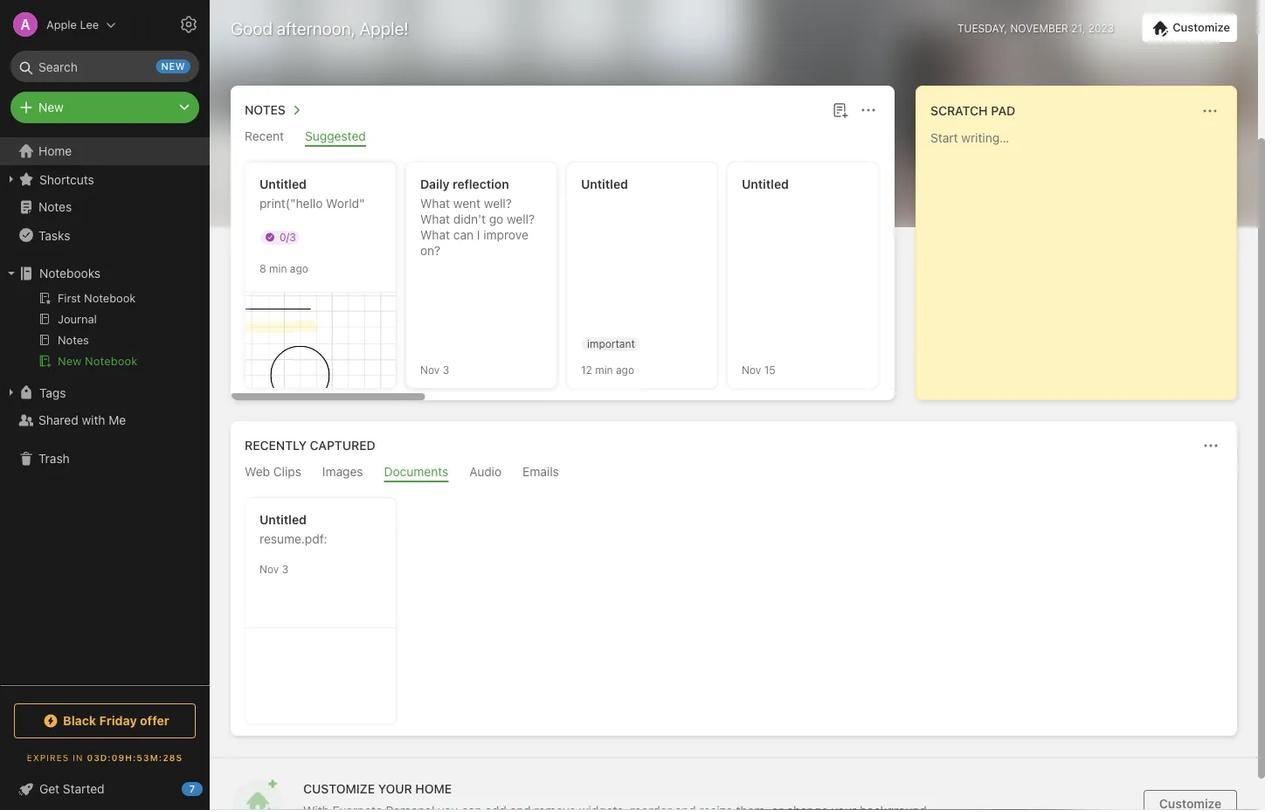 Task type: vqa. For each thing, say whether or not it's contained in the screenshot.
improve at left top
yes



Task type: locate. For each thing, give the bounding box(es) containing it.
ago
[[290, 262, 308, 274], [616, 364, 635, 376]]

0 vertical spatial what
[[420, 196, 450, 211]]

tab list containing recent
[[234, 129, 892, 147]]

tab list for recently captured
[[234, 465, 1234, 483]]

recent tab
[[245, 129, 284, 147]]

new inside popup button
[[38, 100, 64, 115]]

min for 12
[[595, 364, 613, 376]]

web
[[245, 465, 270, 479]]

ago for 12 min ago
[[616, 364, 635, 376]]

apple lee
[[46, 18, 99, 31]]

clips
[[273, 465, 302, 479]]

tasks
[[38, 228, 70, 242]]

new
[[161, 61, 185, 72]]

min for 8
[[269, 262, 287, 274]]

0 horizontal spatial nov 3
[[260, 563, 289, 575]]

3 inside documents tab panel
[[282, 563, 289, 575]]

november
[[1011, 22, 1069, 34]]

new notebook
[[58, 354, 138, 368]]

3
[[443, 364, 449, 376], [282, 563, 289, 575]]

tree
[[0, 137, 210, 684]]

recent
[[245, 129, 284, 143]]

1 horizontal spatial nov 3
[[420, 364, 449, 376]]

suggested
[[305, 129, 366, 143]]

0 vertical spatial min
[[269, 262, 287, 274]]

important
[[587, 338, 635, 350]]

customize your home
[[303, 781, 452, 796]]

on?
[[420, 243, 441, 258]]

lee
[[80, 18, 99, 31]]

1 vertical spatial 3
[[282, 563, 289, 575]]

1 horizontal spatial notes
[[245, 103, 286, 117]]

1 horizontal spatial more actions image
[[1200, 101, 1221, 122]]

expand tags image
[[4, 385, 18, 399]]

0 horizontal spatial ago
[[290, 262, 308, 274]]

nov 3
[[420, 364, 449, 376], [260, 563, 289, 575]]

click to collapse image
[[203, 778, 216, 799]]

1 vertical spatial well?
[[507, 212, 535, 226]]

images
[[322, 465, 363, 479]]

notes button
[[241, 100, 307, 121]]

good
[[231, 17, 273, 38]]

0 vertical spatial 3
[[443, 364, 449, 376]]

12
[[581, 364, 592, 376]]

3 for resume.pdf:
[[282, 563, 289, 575]]

didn't
[[453, 212, 486, 226]]

new button
[[10, 92, 199, 123]]

Start writing… text field
[[931, 130, 1236, 385]]

more actions image
[[858, 100, 879, 121], [1200, 101, 1221, 122]]

1 vertical spatial notes
[[38, 200, 72, 214]]

1 vertical spatial ago
[[616, 364, 635, 376]]

ago down 0/3
[[290, 262, 308, 274]]

1 horizontal spatial 3
[[443, 364, 449, 376]]

notes up recent
[[245, 103, 286, 117]]

untitled print("hello world"
[[260, 177, 365, 211]]

0 vertical spatial nov 3
[[420, 364, 449, 376]]

21,
[[1072, 22, 1086, 34]]

0 horizontal spatial nov
[[260, 563, 279, 575]]

emails
[[523, 465, 559, 479]]

notes
[[245, 103, 286, 117], [38, 200, 72, 214]]

new notebook button
[[0, 351, 209, 371]]

what
[[420, 196, 450, 211], [420, 212, 450, 226], [420, 228, 450, 242]]

scratch
[[931, 104, 988, 118]]

tab list
[[234, 129, 892, 147], [234, 465, 1234, 483]]

thumbnail image
[[246, 293, 396, 388], [246, 628, 396, 724]]

can
[[453, 228, 474, 242]]

2 vertical spatial what
[[420, 228, 450, 242]]

images tab
[[322, 465, 363, 483]]

well?
[[484, 196, 512, 211], [507, 212, 535, 226]]

thumbnail image inside documents tab panel
[[246, 628, 396, 724]]

tab list containing web clips
[[234, 465, 1234, 483]]

black friday offer button
[[14, 704, 196, 739]]

03d:09h:53m:28s
[[87, 753, 183, 763]]

untitled inside untitled resume.pdf:
[[260, 513, 307, 527]]

afternoon,
[[277, 17, 355, 38]]

nov inside documents tab panel
[[260, 563, 279, 575]]

1 vertical spatial new
[[58, 354, 82, 368]]

0 vertical spatial tab list
[[234, 129, 892, 147]]

new
[[38, 100, 64, 115], [58, 354, 82, 368]]

expires in 03d:09h:53m:28s
[[27, 753, 183, 763]]

expires
[[27, 753, 69, 763]]

1 vertical spatial thumbnail image
[[246, 628, 396, 724]]

1 vertical spatial nov 3
[[260, 563, 289, 575]]

home link
[[0, 137, 210, 165]]

tags button
[[0, 378, 209, 406]]

improve
[[484, 228, 529, 242]]

suggested tab
[[305, 129, 366, 147]]

well? up go
[[484, 196, 512, 211]]

3 inside suggested tab panel
[[443, 364, 449, 376]]

emails tab
[[523, 465, 559, 483]]

0 vertical spatial notes
[[245, 103, 286, 117]]

0 vertical spatial thumbnail image
[[246, 293, 396, 388]]

2 horizontal spatial nov
[[742, 364, 762, 376]]

ago down 'important'
[[616, 364, 635, 376]]

7
[[189, 784, 195, 795]]

expand notebooks image
[[4, 267, 18, 281]]

0 horizontal spatial 3
[[282, 563, 289, 575]]

daily reflection what went well? what didn't go well? what can i improve on?
[[420, 177, 535, 258]]

new inside button
[[58, 354, 82, 368]]

0 vertical spatial ago
[[290, 262, 308, 274]]

documents
[[384, 465, 449, 479]]

3 for what went well? what didn't go well? what can i improve on?
[[443, 364, 449, 376]]

shared with me link
[[0, 406, 209, 434]]

new up tags
[[58, 354, 82, 368]]

More actions field
[[857, 98, 881, 122], [1198, 99, 1223, 123], [1199, 434, 1224, 458]]

min right 12
[[595, 364, 613, 376]]

more actions field for scratch pad
[[1198, 99, 1223, 123]]

get started
[[39, 782, 105, 796]]

shared
[[38, 413, 78, 427]]

1 horizontal spatial nov
[[420, 364, 440, 376]]

1 horizontal spatial ago
[[616, 364, 635, 376]]

untitled
[[260, 177, 307, 191], [581, 177, 628, 191], [742, 177, 789, 191], [260, 513, 307, 527]]

notes up tasks at the left top of the page
[[38, 200, 72, 214]]

more actions image inside field
[[1200, 101, 1221, 122]]

untitled inside untitled print("hello world"
[[260, 177, 307, 191]]

1 vertical spatial min
[[595, 364, 613, 376]]

nov 3 inside documents tab panel
[[260, 563, 289, 575]]

friday
[[99, 714, 137, 728]]

8
[[260, 262, 266, 274]]

1 thumbnail image from the top
[[246, 293, 396, 388]]

tab list for notes
[[234, 129, 892, 147]]

well? up improve
[[507, 212, 535, 226]]

home
[[38, 144, 72, 158]]

1 tab list from the top
[[234, 129, 892, 147]]

2 tab list from the top
[[234, 465, 1234, 483]]

nov
[[420, 364, 440, 376], [742, 364, 762, 376], [260, 563, 279, 575]]

thumbnail image for print("hello
[[246, 293, 396, 388]]

0 horizontal spatial min
[[269, 262, 287, 274]]

min right 8
[[269, 262, 287, 274]]

nov 3 inside suggested tab panel
[[420, 364, 449, 376]]

recently captured button
[[241, 435, 376, 456]]

Account field
[[0, 7, 116, 42]]

1 horizontal spatial min
[[595, 364, 613, 376]]

i
[[477, 228, 480, 242]]

1 vertical spatial tab list
[[234, 465, 1234, 483]]

thumbnail image inside suggested tab panel
[[246, 293, 396, 388]]

web clips tab
[[245, 465, 302, 483]]

0 horizontal spatial notes
[[38, 200, 72, 214]]

new up home
[[38, 100, 64, 115]]

pad
[[991, 104, 1016, 118]]

1 vertical spatial what
[[420, 212, 450, 226]]

0 vertical spatial new
[[38, 100, 64, 115]]

notebooks
[[39, 266, 101, 281]]

2 thumbnail image from the top
[[246, 628, 396, 724]]

thumbnail image for resume.pdf:
[[246, 628, 396, 724]]

8 min ago
[[260, 262, 308, 274]]

customize
[[303, 781, 375, 796]]



Task type: describe. For each thing, give the bounding box(es) containing it.
your
[[378, 781, 412, 796]]

black friday offer
[[63, 714, 169, 728]]

home
[[416, 781, 452, 796]]

print("hello
[[260, 196, 323, 211]]

new notebook group
[[0, 288, 209, 378]]

apple!
[[360, 17, 409, 38]]

ago for 8 min ago
[[290, 262, 308, 274]]

offer
[[140, 714, 169, 728]]

web clips
[[245, 465, 302, 479]]

recently
[[245, 438, 307, 453]]

nov 3 for untitled resume.pdf:
[[260, 563, 289, 575]]

more actions image
[[1201, 435, 1222, 456]]

trash link
[[0, 445, 209, 473]]

documents tab panel
[[231, 483, 1238, 736]]

new search field
[[23, 51, 191, 82]]

recently captured
[[245, 438, 376, 453]]

tags
[[39, 385, 66, 400]]

go
[[489, 212, 504, 226]]

shortcuts
[[39, 172, 94, 186]]

15
[[765, 364, 776, 376]]

notebooks link
[[0, 260, 209, 288]]

untitled resume.pdf:
[[260, 513, 328, 546]]

shared with me
[[38, 413, 126, 427]]

in
[[73, 753, 83, 763]]

documents tab
[[384, 465, 449, 483]]

nov for untitled resume.pdf:
[[260, 563, 279, 575]]

settings image
[[178, 14, 199, 35]]

notes inside notes "link"
[[38, 200, 72, 214]]

get
[[39, 782, 60, 796]]

black
[[63, 714, 96, 728]]

0/3
[[280, 231, 296, 243]]

notes inside notes "button"
[[245, 103, 286, 117]]

new for new notebook
[[58, 354, 82, 368]]

went
[[453, 196, 481, 211]]

reflection
[[453, 177, 509, 191]]

scratch pad button
[[927, 101, 1016, 122]]

captured
[[310, 438, 376, 453]]

tuesday,
[[958, 22, 1008, 34]]

with
[[82, 413, 105, 427]]

customize button
[[1143, 14, 1238, 42]]

apple
[[46, 18, 77, 31]]

world"
[[326, 196, 365, 211]]

new for new
[[38, 100, 64, 115]]

nov 15
[[742, 364, 776, 376]]

nov 3 for daily reflection what went well? what didn't go well? what can i improve on?
[[420, 364, 449, 376]]

notes link
[[0, 193, 209, 221]]

more actions field for recently captured
[[1199, 434, 1224, 458]]

tree containing home
[[0, 137, 210, 684]]

good afternoon, apple!
[[231, 17, 409, 38]]

customize
[[1173, 21, 1231, 34]]

tasks button
[[0, 221, 209, 249]]

2023
[[1089, 22, 1115, 34]]

scratch pad
[[931, 104, 1016, 118]]

2 what from the top
[[420, 212, 450, 226]]

audio
[[470, 465, 502, 479]]

audio tab
[[470, 465, 502, 483]]

notebook
[[85, 354, 138, 368]]

suggested tab panel
[[231, 147, 1266, 400]]

started
[[63, 782, 105, 796]]

Search text field
[[23, 51, 187, 82]]

shortcuts button
[[0, 165, 209, 193]]

trash
[[38, 451, 70, 466]]

12 min ago
[[581, 364, 635, 376]]

1 what from the top
[[420, 196, 450, 211]]

resume.pdf:
[[260, 532, 328, 546]]

daily
[[420, 177, 450, 191]]

Help and Learning task checklist field
[[0, 775, 210, 803]]

0 vertical spatial well?
[[484, 196, 512, 211]]

tuesday, november 21, 2023
[[958, 22, 1115, 34]]

me
[[109, 413, 126, 427]]

nov for daily reflection what went well? what didn't go well? what can i improve on?
[[420, 364, 440, 376]]

0 horizontal spatial more actions image
[[858, 100, 879, 121]]

3 what from the top
[[420, 228, 450, 242]]



